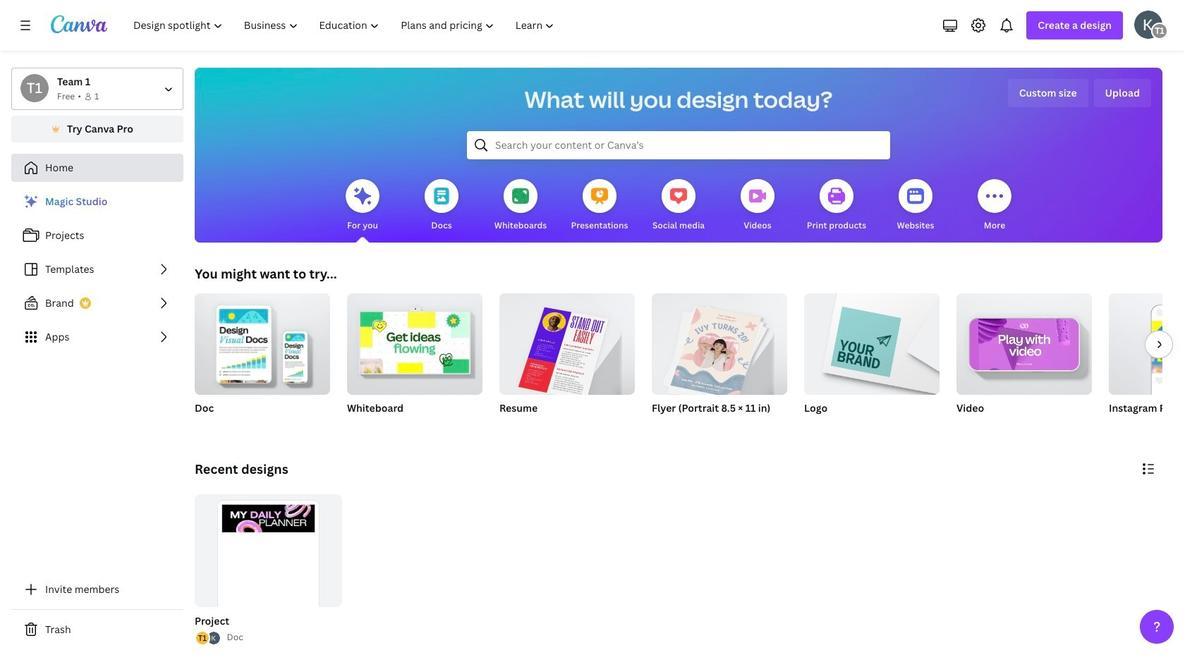 Task type: describe. For each thing, give the bounding box(es) containing it.
1 horizontal spatial team 1 element
[[1151, 23, 1168, 40]]

Switch to another team button
[[11, 68, 183, 110]]

Search search field
[[495, 132, 862, 159]]

0 horizontal spatial list
[[11, 188, 183, 351]]

team 1 element inside switch to another team button
[[20, 74, 49, 102]]

team 1 image
[[1151, 23, 1168, 40]]

team 1 image
[[20, 74, 49, 102]]



Task type: locate. For each thing, give the bounding box(es) containing it.
None search field
[[467, 131, 890, 159]]

0 horizontal spatial team 1 element
[[20, 74, 49, 102]]

1 vertical spatial list
[[195, 631, 221, 647]]

kendall parks image
[[1134, 11, 1163, 39]]

list
[[11, 188, 183, 351], [195, 631, 221, 647]]

0 vertical spatial list
[[11, 188, 183, 351]]

1 horizontal spatial list
[[195, 631, 221, 647]]

group
[[195, 288, 330, 433], [195, 288, 330, 395], [347, 288, 483, 433], [347, 288, 483, 395], [499, 288, 635, 433], [499, 288, 635, 401], [652, 288, 787, 433], [652, 288, 787, 400], [804, 293, 940, 433], [804, 293, 940, 395], [957, 293, 1092, 433], [1109, 293, 1185, 433], [192, 495, 342, 647], [195, 495, 342, 644]]

0 vertical spatial team 1 element
[[1151, 23, 1168, 40]]

1 vertical spatial team 1 element
[[20, 74, 49, 102]]

top level navigation element
[[124, 11, 567, 40]]

team 1 element
[[1151, 23, 1168, 40], [20, 74, 49, 102]]



Task type: vqa. For each thing, say whether or not it's contained in the screenshot.
black vintage newspaper birthday party poster "image"
no



